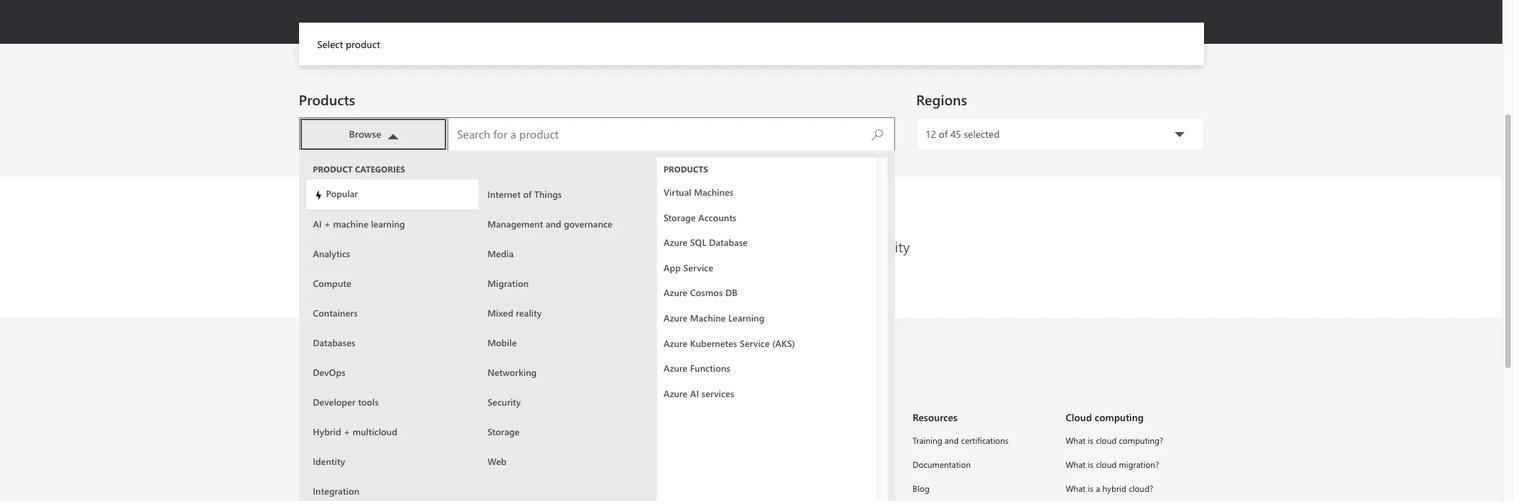 Task type: describe. For each thing, give the bounding box(es) containing it.
the
[[353, 362, 368, 376]]

follow microsoft azure on twitter image
[[484, 359, 501, 377]]

what is cloud computing?
[[1066, 435, 1164, 447]]

multicloud
[[353, 426, 398, 438]]

cloud computing
[[1066, 411, 1144, 424]]

products link
[[454, 433, 590, 449]]

cloud for migration?
[[1097, 459, 1117, 471]]

training and certifications link
[[913, 433, 1049, 449]]

training and certifications
[[913, 435, 1009, 447]]

pricing
[[516, 411, 547, 424]]

app service button
[[657, 255, 878, 280]]

solution architectures link
[[607, 481, 743, 497]]

tools
[[358, 396, 379, 408]]

is for what is a hybrid cloud?
[[1089, 483, 1094, 495]]

get the azure mobile app link
[[301, 352, 459, 386]]

resources for accelerating growth link
[[607, 457, 743, 473]]

solutions
[[607, 411, 649, 424]]

app
[[664, 262, 681, 274]]

accelerating
[[660, 459, 705, 471]]

databases button
[[306, 328, 479, 358]]

infrastructure
[[328, 483, 378, 495]]

azure for azure machine learning
[[664, 312, 688, 324]]

get the azure mobile app
[[335, 362, 450, 376]]

and for pricing
[[496, 411, 513, 424]]

popular
[[324, 188, 358, 200]]

see
[[776, 237, 797, 256]]

12
[[926, 127, 937, 141]]

service inside azure kubernetes service (aks) button
[[740, 337, 770, 349]]

mobile
[[488, 337, 517, 349]]

ai + machine learning button
[[306, 209, 479, 239]]

azure sql database button
[[657, 230, 878, 255]]

started
[[316, 459, 343, 471]]

cloud computing element
[[1066, 433, 1202, 502]]

resources for resources
[[913, 411, 958, 424]]

cosmos
[[691, 287, 723, 299]]

reality
[[516, 307, 542, 319]]

azure functions button
[[657, 356, 878, 381]]

select
[[317, 37, 343, 51]]

devops
[[313, 367, 346, 379]]

popular button
[[306, 180, 479, 209]]

product
[[313, 163, 353, 175]]

certifications
[[962, 435, 1009, 447]]

and for certifications
[[945, 435, 959, 447]]

resources for resources for accelerating growth
[[607, 459, 645, 471]]

is for what is azure?
[[323, 435, 329, 447]]

azure sql database
[[664, 236, 748, 248]]

+ for ai
[[324, 218, 331, 230]]

storage accounts
[[664, 211, 737, 223]]

partners element
[[760, 433, 896, 497]]

management and governance button
[[481, 209, 654, 239]]

what for what is cloud migration?
[[1066, 459, 1086, 471]]

cloud?
[[1129, 483, 1154, 495]]

containers button
[[306, 299, 479, 328]]

explore
[[301, 411, 334, 424]]

availability
[[845, 237, 910, 256]]

what for what is cloud computing?
[[1066, 435, 1086, 447]]

what is azure?
[[301, 435, 357, 447]]

and for governance
[[546, 218, 562, 230]]

hybrid + multicloud
[[313, 426, 398, 438]]

get started link
[[301, 457, 437, 473]]

azure functions
[[664, 362, 731, 374]]

services
[[702, 387, 735, 400]]

products
[[760, 274, 800, 288]]

azure cosmos db
[[664, 287, 738, 299]]

size2 image
[[310, 361, 326, 378]]

select product link
[[307, 23, 390, 65]]

ai inside button
[[691, 387, 699, 400]]

azure machine learning button
[[657, 306, 878, 331]]

12 of 45 selected
[[926, 127, 1000, 141]]

products up browse
[[299, 90, 355, 109]]

identity
[[313, 456, 345, 468]]

azure kubernetes service (aks)
[[664, 337, 796, 349]]

integration
[[313, 485, 360, 497]]

for
[[647, 459, 658, 471]]

azure ai services
[[664, 387, 735, 400]]

web button
[[481, 447, 654, 477]]

governance
[[564, 218, 613, 230]]

search or select a product to see region availability
[[593, 237, 910, 256]]

service inside app service button
[[684, 262, 714, 274]]

storage for storage accounts
[[664, 211, 696, 223]]

app
[[433, 362, 450, 376]]

storage for storage
[[488, 426, 520, 438]]

solution
[[607, 483, 638, 495]]

select product
[[317, 37, 380, 51]]

media button
[[481, 239, 654, 269]]

what is a hybrid cloud? link
[[1066, 481, 1202, 497]]

app service
[[664, 262, 714, 274]]

is for what is cloud computing?
[[1089, 435, 1094, 447]]

training
[[913, 435, 943, 447]]

0 horizontal spatial a
[[695, 237, 702, 256]]

products down 'security'
[[454, 411, 494, 424]]



Task type: vqa. For each thing, say whether or not it's contained in the screenshot.


Task type: locate. For each thing, give the bounding box(es) containing it.
a left the hybrid
[[1097, 483, 1101, 495]]

what down explore
[[301, 435, 321, 447]]

azure up azure ai services
[[664, 362, 688, 374]]

is inside explore azure element
[[323, 435, 329, 447]]

1 horizontal spatial a
[[1097, 483, 1101, 495]]

is left the hybrid
[[1089, 483, 1094, 495]]

1 horizontal spatial ai
[[691, 387, 699, 400]]

1 cloud from the top
[[1097, 435, 1117, 447]]

is up what is a hybrid cloud?
[[1089, 459, 1094, 471]]

0 vertical spatial +
[[324, 218, 331, 230]]

select
[[655, 237, 691, 256], [719, 274, 744, 288]]

1 vertical spatial resources
[[607, 459, 645, 471]]

resources inside 'link'
[[607, 459, 645, 471]]

+ for hybrid
[[344, 426, 350, 438]]

computing?
[[1120, 435, 1164, 447]]

devops button
[[306, 358, 479, 388]]

and down 'security'
[[496, 411, 513, 424]]

1 horizontal spatial service
[[740, 337, 770, 349]]

select inside button
[[719, 274, 744, 288]]

compute
[[313, 277, 351, 289]]

1 vertical spatial get
[[301, 459, 314, 471]]

explore azure element
[[301, 433, 437, 502]]

global infrastructure
[[301, 483, 378, 495]]

migration button
[[481, 269, 654, 299]]

mobile button
[[481, 328, 654, 358]]

1 vertical spatial a
[[1097, 483, 1101, 495]]

what up what is a hybrid cloud?
[[1066, 459, 1086, 471]]

mixed reality
[[488, 307, 542, 319]]

0 vertical spatial a
[[695, 237, 702, 256]]

internet of things button
[[481, 180, 654, 209]]

mixed reality button
[[481, 299, 654, 328]]

product down accounts
[[706, 237, 755, 256]]

product categories element
[[299, 151, 896, 502]]

azure
[[664, 236, 688, 248], [664, 287, 688, 299], [664, 312, 688, 324], [664, 337, 688, 349], [371, 362, 397, 376], [664, 362, 688, 374], [664, 387, 688, 400], [337, 411, 363, 424]]

select left all
[[719, 274, 744, 288]]

migration?
[[1120, 459, 1160, 471]]

hybrid + multicloud button
[[306, 417, 479, 447]]

get started
[[301, 459, 343, 471]]

resources
[[913, 411, 958, 424], [607, 459, 645, 471]]

ai left services
[[691, 387, 699, 400]]

+ left machine
[[324, 218, 331, 230]]

resources up solution
[[607, 459, 645, 471]]

networking
[[488, 367, 537, 379]]

media
[[488, 248, 514, 260]]

cloud for computing?
[[1097, 435, 1117, 447]]

service down learning
[[740, 337, 770, 349]]

learning
[[729, 312, 765, 324]]

0 vertical spatial get
[[335, 362, 351, 376]]

azure ai services button
[[657, 381, 878, 406]]

Search for a product text field
[[449, 118, 895, 151]]

azure for azure sql database
[[664, 236, 688, 248]]

azure inside button
[[664, 312, 688, 324]]

0 vertical spatial product
[[346, 37, 380, 51]]

0 vertical spatial cloud
[[1097, 435, 1117, 447]]

1 vertical spatial storage
[[488, 426, 520, 438]]

integration button
[[306, 477, 479, 502]]

1 horizontal spatial resources
[[913, 411, 958, 424]]

mixed
[[488, 307, 514, 319]]

hybrid
[[1103, 483, 1127, 495]]

ai up analytics on the left
[[313, 218, 322, 230]]

cloud up what is a hybrid cloud?
[[1097, 459, 1117, 471]]

1 horizontal spatial +
[[344, 426, 350, 438]]

and down "things"
[[546, 218, 562, 230]]

solution architectures
[[607, 483, 688, 495]]

cloud
[[1097, 435, 1117, 447], [1097, 459, 1117, 471]]

kubernetes
[[691, 337, 738, 349]]

+
[[324, 218, 331, 230], [344, 426, 350, 438]]

search
[[593, 237, 635, 256]]

of inside internet of things popup button
[[523, 188, 532, 200]]

what inside explore azure element
[[301, 435, 321, 447]]

virtual
[[664, 186, 692, 198]]

products and pricing
[[454, 411, 547, 424]]

solutions and support element
[[607, 433, 743, 502]]

a
[[695, 237, 702, 256], [1097, 483, 1101, 495]]

regions
[[917, 90, 968, 109]]

region
[[801, 237, 841, 256]]

select up app
[[655, 237, 691, 256]]

storage down virtual
[[664, 211, 696, 223]]

developer tools button
[[306, 388, 479, 417]]

0 vertical spatial resources
[[913, 411, 958, 424]]

browse button
[[299, 117, 448, 151]]

what down cloud
[[1066, 435, 1086, 447]]

what is cloud migration?
[[1066, 459, 1160, 471]]

resources for accelerating growth
[[607, 459, 734, 471]]

get left started
[[301, 459, 314, 471]]

of for internet
[[523, 188, 532, 200]]

what
[[301, 435, 321, 447], [1066, 435, 1086, 447], [1066, 459, 1086, 471], [1066, 483, 1086, 495]]

0 horizontal spatial of
[[523, 188, 532, 200]]

ai + machine learning
[[313, 218, 405, 230]]

1 vertical spatial cloud
[[1097, 459, 1117, 471]]

architectures
[[640, 483, 688, 495]]

is down cloud
[[1089, 435, 1094, 447]]

1 vertical spatial +
[[344, 426, 350, 438]]

0 horizontal spatial ai
[[313, 218, 322, 230]]

1 horizontal spatial product
[[706, 237, 755, 256]]

or
[[638, 237, 652, 256]]

azure for azure cosmos db
[[664, 287, 688, 299]]

cloud
[[1066, 411, 1093, 424]]

1 vertical spatial select
[[719, 274, 744, 288]]

what left the hybrid
[[1066, 483, 1086, 495]]

azure left sql
[[664, 236, 688, 248]]

global infrastructure link
[[301, 481, 437, 497]]

1 vertical spatial ai
[[691, 387, 699, 400]]

virtual machines button
[[657, 180, 878, 205]]

and inside the resources element
[[945, 435, 959, 447]]

0 vertical spatial service
[[684, 262, 714, 274]]

of right 12
[[939, 127, 948, 141]]

azure up azure functions
[[664, 337, 688, 349]]

get left "the"
[[335, 362, 351, 376]]

get for get started
[[301, 459, 314, 471]]

what for what is azure?
[[301, 435, 321, 447]]

products and pricing element
[[454, 433, 590, 502]]

and right training
[[945, 435, 959, 447]]

of for 12
[[939, 127, 948, 141]]

global
[[301, 483, 325, 495]]

machines
[[694, 186, 734, 198]]

storage inside popup button
[[488, 426, 520, 438]]

0 horizontal spatial resources
[[607, 459, 645, 471]]

azure up hybrid + multicloud
[[337, 411, 363, 424]]

and for support
[[652, 411, 669, 424]]

blog link
[[913, 481, 1049, 497]]

2 cloud from the top
[[1097, 459, 1117, 471]]

and inside popup button
[[546, 218, 562, 230]]

security
[[488, 396, 521, 408]]

what is cloud computing? link
[[1066, 433, 1202, 449]]

accounts
[[699, 211, 737, 223]]

web
[[488, 456, 507, 468]]

get inside explore azure element
[[301, 459, 314, 471]]

storage down products and pricing
[[488, 426, 520, 438]]

is for what is cloud migration?
[[1089, 459, 1094, 471]]

1 vertical spatial of
[[523, 188, 532, 200]]

0 horizontal spatial storage
[[488, 426, 520, 438]]

azure left machine
[[664, 312, 688, 324]]

0 vertical spatial ai
[[313, 218, 322, 230]]

azure down app
[[664, 287, 688, 299]]

0 horizontal spatial service
[[684, 262, 714, 274]]

and left support
[[652, 411, 669, 424]]

0 horizontal spatial product
[[346, 37, 380, 51]]

1 vertical spatial service
[[740, 337, 770, 349]]

0 vertical spatial storage
[[664, 211, 696, 223]]

is
[[323, 435, 329, 447], [1089, 435, 1094, 447], [1089, 459, 1094, 471], [1089, 483, 1094, 495]]

storage inside button
[[664, 211, 696, 223]]

resources element
[[913, 433, 1049, 502]]

networking button
[[481, 358, 654, 388]]

1 horizontal spatial of
[[939, 127, 948, 141]]

functions
[[691, 362, 731, 374]]

(aks)
[[773, 337, 796, 349]]

management
[[488, 218, 543, 230]]

service
[[684, 262, 714, 274], [740, 337, 770, 349]]

hybrid
[[313, 426, 341, 438]]

product categories
[[313, 163, 405, 175]]

resources up training
[[913, 411, 958, 424]]

security button
[[481, 388, 654, 417]]

identity button
[[306, 447, 479, 477]]

azure right "the"
[[371, 362, 397, 376]]

products inside product categories element
[[664, 163, 709, 175]]

azure cosmos db button
[[657, 280, 878, 306]]

1 horizontal spatial storage
[[664, 211, 696, 223]]

products down products and pricing
[[454, 435, 487, 447]]

1 vertical spatial product
[[706, 237, 755, 256]]

1 horizontal spatial get
[[335, 362, 351, 376]]

azure for azure kubernetes service (aks)
[[664, 337, 688, 349]]

a up app service
[[695, 237, 702, 256]]

is left azure?
[[323, 435, 329, 447]]

storage accounts button
[[657, 205, 878, 230]]

mobile
[[399, 362, 430, 376]]

a inside "cloud computing" element
[[1097, 483, 1101, 495]]

0 horizontal spatial get
[[301, 459, 314, 471]]

sql
[[691, 236, 707, 248]]

selected
[[964, 127, 1000, 141]]

or, select all products
[[703, 274, 800, 288]]

or, select all products button
[[691, 266, 812, 296]]

1 horizontal spatial select
[[719, 274, 744, 288]]

products up virtual
[[664, 163, 709, 175]]

azure for azure ai services
[[664, 387, 688, 400]]

0 vertical spatial select
[[655, 237, 691, 256]]

0 horizontal spatial select
[[655, 237, 691, 256]]

product right select on the top of the page
[[346, 37, 380, 51]]

explore azure
[[301, 411, 363, 424]]

azure for azure functions
[[664, 362, 688, 374]]

compute button
[[306, 269, 479, 299]]

things
[[535, 188, 562, 200]]

developer tools
[[313, 396, 379, 408]]

products element
[[657, 180, 878, 406]]

internet of things
[[488, 188, 562, 200]]

cloud down cloud computing
[[1097, 435, 1117, 447]]

of left "things"
[[523, 188, 532, 200]]

service up or,
[[684, 262, 714, 274]]

blog
[[913, 483, 930, 495]]

computing
[[1095, 411, 1144, 424]]

get for get the azure mobile app
[[335, 362, 351, 376]]

0 vertical spatial of
[[939, 127, 948, 141]]

analytics button
[[306, 239, 479, 269]]

what for what is a hybrid cloud?
[[1066, 483, 1086, 495]]

ai inside popup button
[[313, 218, 322, 230]]

azure up support
[[664, 387, 688, 400]]

0 horizontal spatial +
[[324, 218, 331, 230]]

support
[[671, 411, 707, 424]]

+ right 'hybrid'
[[344, 426, 350, 438]]



